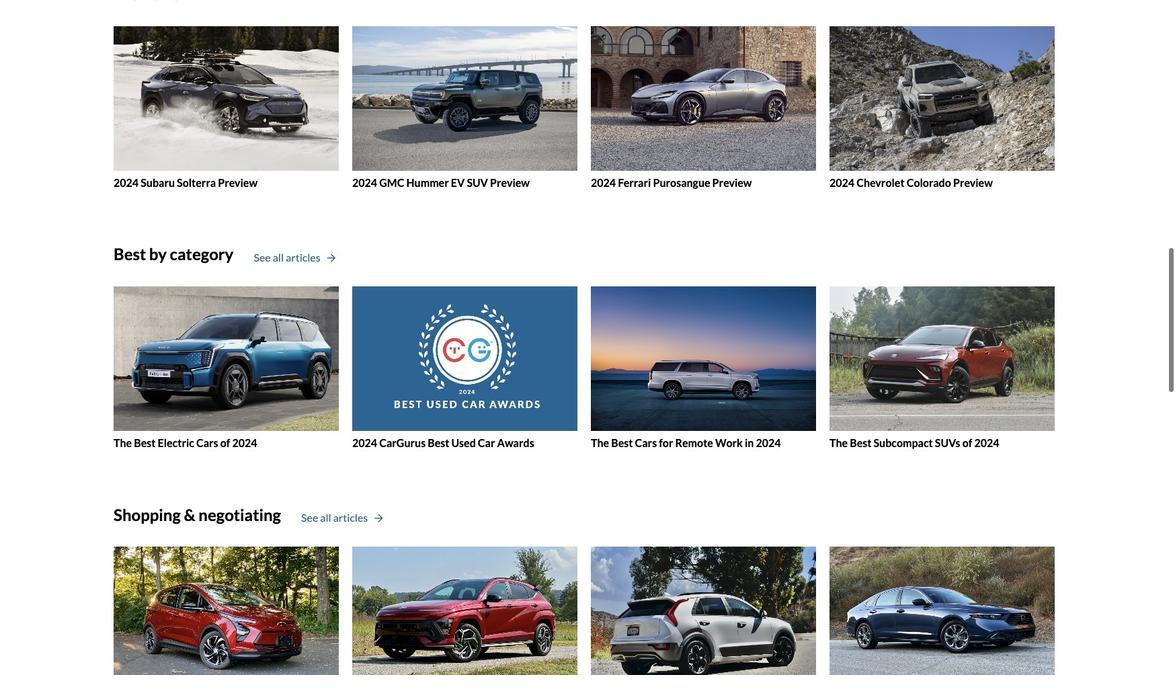 Task type: vqa. For each thing, say whether or not it's contained in the screenshot.
middle online
no



Task type: describe. For each thing, give the bounding box(es) containing it.
preview for 2024 subaru solterra preview
[[218, 175, 258, 188]]

gmc
[[380, 175, 405, 188]]

1 cars from the left
[[196, 435, 218, 448]]

the best cars for remote work in 2024
[[591, 435, 781, 448]]

the best electric cars of 2024
[[114, 435, 257, 448]]

by
[[149, 243, 167, 263]]

the best cars for remote work in 2024 image
[[591, 285, 817, 430]]

chevrolet
[[857, 175, 905, 188]]

the best subcompact suvs of 2024 link
[[830, 285, 1055, 448]]

subaru
[[141, 175, 175, 188]]

&
[[184, 503, 196, 523]]

for
[[659, 435, 674, 448]]

see all articles for category
[[254, 249, 321, 262]]

see all articles for negotiating
[[301, 510, 368, 523]]

best for the best cars for remote work in 2024
[[612, 435, 633, 448]]

all for category
[[273, 249, 284, 262]]

best for the best subcompact suvs of 2024
[[850, 435, 872, 448]]

2 preview from the left
[[490, 175, 530, 188]]

cheapest suv lease deals in january 2024 image
[[352, 546, 578, 675]]

2024 gmc hummer ev suv preview link
[[352, 25, 578, 188]]

2024 chevrolet colorado preview image
[[830, 25, 1055, 169]]

articles for shopping & negotiating
[[333, 510, 368, 523]]

shopping & negotiating
[[114, 503, 281, 523]]

2024 ferrari purosangue preview
[[591, 175, 752, 188]]

2024 gmc hummer ev suv preview
[[352, 175, 530, 188]]

see for best by category
[[254, 249, 271, 262]]

the for the best electric cars of 2024
[[114, 435, 132, 448]]

2024 inside 'link'
[[830, 175, 855, 188]]

see for shopping & negotiating
[[301, 510, 318, 523]]

best by category
[[114, 243, 234, 263]]

best car lease deals in january 2024 image
[[830, 546, 1055, 675]]

preview for 2024 chevrolet colorado preview
[[954, 175, 993, 188]]

best left by on the top
[[114, 243, 146, 263]]

the best cars for remote work in 2024 link
[[591, 285, 817, 448]]

hummer
[[407, 175, 449, 188]]

subcompact
[[874, 435, 933, 448]]

car
[[478, 435, 495, 448]]



Task type: locate. For each thing, give the bounding box(es) containing it.
of for cars
[[220, 435, 230, 448]]

4 preview from the left
[[954, 175, 993, 188]]

in
[[745, 435, 754, 448]]

colorado
[[907, 175, 952, 188]]

articles
[[286, 249, 321, 262], [333, 510, 368, 523]]

cargurus
[[380, 435, 426, 448]]

1 vertical spatial articles
[[333, 510, 368, 523]]

best left for
[[612, 435, 633, 448]]

suv
[[467, 175, 488, 188]]

see all articles left arrow right icon
[[254, 249, 321, 262]]

2024 gmc hummer ev suv preview image
[[352, 25, 578, 169]]

0 vertical spatial articles
[[286, 249, 321, 262]]

best left used
[[428, 435, 450, 448]]

1 horizontal spatial of
[[963, 435, 973, 448]]

the left electric at the left of the page
[[114, 435, 132, 448]]

negotiating
[[199, 503, 281, 523]]

2024 cargurus best used car awards image
[[352, 285, 578, 430]]

3 the from the left
[[830, 435, 848, 448]]

preview right 'colorado'
[[954, 175, 993, 188]]

the best subcompact suvs of 2024 image
[[830, 285, 1055, 430]]

see all articles link for best by category
[[254, 248, 336, 264]]

0 horizontal spatial cars
[[196, 435, 218, 448]]

the
[[114, 435, 132, 448], [591, 435, 610, 448], [830, 435, 848, 448]]

1 horizontal spatial all
[[320, 510, 331, 523]]

best left electric at the left of the page
[[134, 435, 156, 448]]

articles left arrow right image
[[333, 510, 368, 523]]

preview right solterra
[[218, 175, 258, 188]]

category
[[170, 243, 234, 263]]

best left subcompact
[[850, 435, 872, 448]]

2024 chevrolet colorado preview
[[830, 175, 993, 188]]

0 horizontal spatial of
[[220, 435, 230, 448]]

2024 subaru solterra preview
[[114, 175, 258, 188]]

all left arrow right icon
[[273, 249, 284, 262]]

0 vertical spatial see all articles link
[[254, 248, 336, 264]]

cars left for
[[635, 435, 657, 448]]

work
[[716, 435, 743, 448]]

1 of from the left
[[220, 435, 230, 448]]

of for suvs
[[963, 435, 973, 448]]

2024 chevrolet colorado preview link
[[830, 25, 1055, 188]]

awards
[[497, 435, 535, 448]]

2 cars from the left
[[635, 435, 657, 448]]

0 vertical spatial see all articles
[[254, 249, 321, 262]]

2 the from the left
[[591, 435, 610, 448]]

2024 cargurus best used car awards link
[[352, 285, 578, 448]]

see all articles left arrow right image
[[301, 510, 368, 523]]

1 horizontal spatial the
[[591, 435, 610, 448]]

all for negotiating
[[320, 510, 331, 523]]

2024 ferrari purosangue preview image
[[591, 25, 817, 169]]

0 horizontal spatial see
[[254, 249, 271, 262]]

cheapest car lease deals in january 2024 image
[[591, 546, 817, 675]]

2 of from the left
[[963, 435, 973, 448]]

1 horizontal spatial cars
[[635, 435, 657, 448]]

preview for 2024 ferrari purosangue preview
[[713, 175, 752, 188]]

cars right electric at the left of the page
[[196, 435, 218, 448]]

used
[[452, 435, 476, 448]]

arrow right image
[[375, 513, 383, 522]]

cars
[[196, 435, 218, 448], [635, 435, 657, 448]]

preview right purosangue
[[713, 175, 752, 188]]

of right suvs
[[963, 435, 973, 448]]

1 vertical spatial see all articles
[[301, 510, 368, 523]]

1 vertical spatial see
[[301, 510, 318, 523]]

of
[[220, 435, 230, 448], [963, 435, 973, 448]]

ev
[[451, 175, 465, 188]]

remote
[[676, 435, 714, 448]]

ferrari
[[618, 175, 651, 188]]

see all articles link for shopping & negotiating
[[301, 508, 383, 525]]

articles left arrow right icon
[[286, 249, 321, 262]]

the for the best cars for remote work in 2024
[[591, 435, 610, 448]]

every electric car lease deal in january 2024 image
[[114, 546, 339, 675]]

2024 subaru solterra preview image
[[114, 25, 339, 169]]

2024 cargurus best used car awards
[[352, 435, 535, 448]]

1 horizontal spatial articles
[[333, 510, 368, 523]]

the best subcompact suvs of 2024
[[830, 435, 1000, 448]]

of right electric at the left of the page
[[220, 435, 230, 448]]

all
[[273, 249, 284, 262], [320, 510, 331, 523]]

the best electric cars of 2024 image
[[114, 285, 339, 430]]

suvs
[[936, 435, 961, 448]]

see all articles
[[254, 249, 321, 262], [301, 510, 368, 523]]

see
[[254, 249, 271, 262], [301, 510, 318, 523]]

the left subcompact
[[830, 435, 848, 448]]

solterra
[[177, 175, 216, 188]]

shopping
[[114, 503, 181, 523]]

2 horizontal spatial the
[[830, 435, 848, 448]]

preview
[[218, 175, 258, 188], [490, 175, 530, 188], [713, 175, 752, 188], [954, 175, 993, 188]]

articles for best by category
[[286, 249, 321, 262]]

preview inside 'link'
[[954, 175, 993, 188]]

2024 subaru solterra preview link
[[114, 25, 339, 188]]

see all articles link
[[254, 248, 336, 264], [301, 508, 383, 525]]

1 horizontal spatial see
[[301, 510, 318, 523]]

1 preview from the left
[[218, 175, 258, 188]]

all left arrow right image
[[320, 510, 331, 523]]

2024 ferrari purosangue preview link
[[591, 25, 817, 188]]

3 preview from the left
[[713, 175, 752, 188]]

0 horizontal spatial the
[[114, 435, 132, 448]]

0 vertical spatial see
[[254, 249, 271, 262]]

1 the from the left
[[114, 435, 132, 448]]

best for the best electric cars of 2024
[[134, 435, 156, 448]]

0 horizontal spatial all
[[273, 249, 284, 262]]

the for the best subcompact suvs of 2024
[[830, 435, 848, 448]]

the left for
[[591, 435, 610, 448]]

0 horizontal spatial articles
[[286, 249, 321, 262]]

arrow right image
[[327, 252, 336, 261]]

0 vertical spatial all
[[273, 249, 284, 262]]

best
[[114, 243, 146, 263], [134, 435, 156, 448], [428, 435, 450, 448], [612, 435, 633, 448], [850, 435, 872, 448]]

2024
[[114, 175, 139, 188], [352, 175, 377, 188], [591, 175, 616, 188], [830, 175, 855, 188], [232, 435, 257, 448], [352, 435, 377, 448], [756, 435, 781, 448], [975, 435, 1000, 448]]

1 vertical spatial see all articles link
[[301, 508, 383, 525]]

1 vertical spatial all
[[320, 510, 331, 523]]

preview right 'suv'
[[490, 175, 530, 188]]

the best electric cars of 2024 link
[[114, 285, 339, 448]]

purosangue
[[653, 175, 711, 188]]

electric
[[158, 435, 194, 448]]



